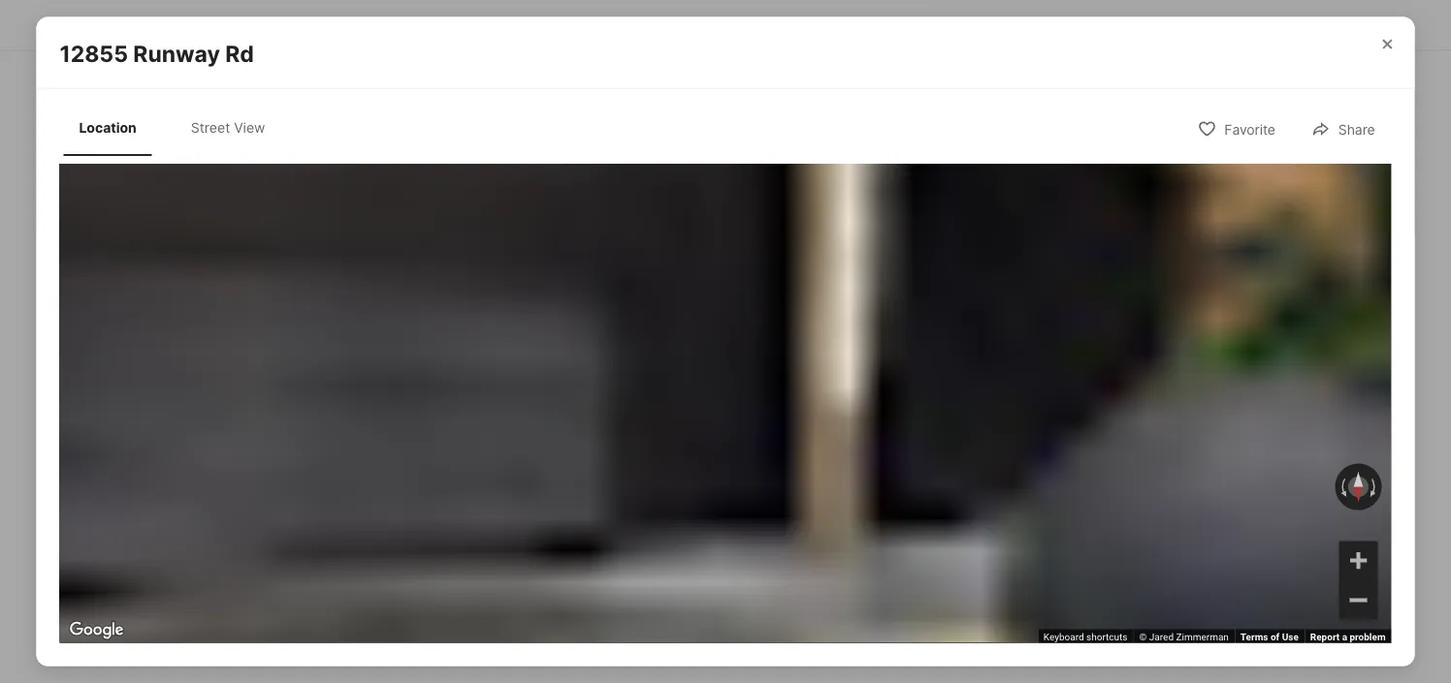 Task type: vqa. For each thing, say whether or not it's contained in the screenshot.


Task type: describe. For each thing, give the bounding box(es) containing it.
12855 runway rd dialog
[[0, 0, 1451, 684]]

send
[[1038, 450, 1077, 469]]

view inside "button"
[[750, 282, 775, 294]]

have a question about the floor plans?
[[206, 55, 533, 76]]

share inside 12855 runway rd dialog
[[1338, 121, 1375, 138]]

min
[[305, 602, 333, 621]]

0 vertical spatial favorite button
[[925, 4, 1036, 44]]

contact property
[[238, 105, 367, 124]]

street view inside "button"
[[716, 282, 775, 294]]

at inside the villas at playa vista - montecito (310) 362-3234
[[1004, 532, 1019, 551]]

27
[[973, 241, 1007, 275]]

1 tab from the left
[[334, 3, 437, 49]]

(310)
[[958, 560, 1000, 579]]

0 vertical spatial report a map error link
[[824, 555, 906, 567]]

friday 27 oct
[[970, 224, 1010, 291]]

x-
[[1088, 17, 1102, 33]]

tour for tour in person
[[988, 161, 1014, 175]]

— min · add a commute
[[286, 602, 471, 621]]

tab list for the bottom the favorite button
[[60, 101, 300, 156]]

map data ©2023 google
[[1116, 631, 1222, 643]]

0 horizontal spatial map
[[863, 555, 882, 567]]

schedule tour
[[1041, 341, 1146, 360]]

map data
[[701, 555, 742, 567]]

3 tab from the left
[[553, 3, 626, 49]]

directions inside 12855 runway rd dialog
[[110, 590, 184, 609]]

out
[[1102, 17, 1124, 33]]

montecito inside tour villas at playa vista - montecito
[[942, 101, 1039, 125]]

self
[[1137, 161, 1158, 175]]

oct for 29
[[1177, 277, 1202, 291]]

28
[[1072, 241, 1108, 275]]

data for map data ©2023 google
[[1137, 631, 1157, 643]]

© jared zimmerman
[[1139, 631, 1229, 643]]

2 tab from the left
[[437, 3, 553, 49]]

jared
[[1149, 631, 1174, 643]]

plans?
[[476, 55, 533, 76]]

tour villas at playa vista - montecito
[[942, 72, 1189, 125]]

have
[[206, 55, 249, 76]]

floor
[[432, 55, 472, 76]]

at inside tour villas at playa vista - montecito
[[1047, 72, 1065, 96]]

map inside 12855 runway rd dialog
[[1343, 631, 1362, 643]]

- inside the villas at playa vista - montecito (310) 362-3234
[[1110, 532, 1117, 551]]

0 vertical spatial error
[[885, 555, 906, 567]]

report a problem
[[1310, 631, 1386, 643]]

1 vertical spatial favorite button
[[1181, 109, 1292, 148]]

location
[[79, 120, 137, 136]]

362-
[[1003, 560, 1041, 579]]

menu bar inside 12855 runway rd dialog
[[1219, 174, 1382, 213]]

©
[[1139, 631, 1147, 643]]

list box containing tour in person
[[942, 144, 1245, 192]]

montecito inside the villas at playa vista - montecito (310) 362-3234
[[1121, 532, 1198, 551]]

send message
[[1038, 450, 1149, 469]]

sunday 29 oct
[[1166, 224, 1213, 291]]

self guided tour option
[[1092, 144, 1245, 192]]

satellite for the bottom map popup button
[[299, 282, 363, 303]]

oct for 28
[[1077, 277, 1102, 291]]

map for map data
[[701, 555, 720, 567]]

satellite button for the bottom map popup button
[[283, 273, 380, 312]]

next image
[[1222, 244, 1253, 275]]

12855 runway rd
[[60, 40, 254, 68]]

the
[[400, 55, 428, 76]]

street view button
[[690, 275, 780, 301]]

0 horizontal spatial share button
[[1149, 4, 1245, 44]]

map data button
[[701, 554, 742, 568]]

4 tab from the left
[[626, 3, 732, 49]]

keyboard
[[1043, 631, 1084, 643]]

(310) 362-3234 link
[[958, 560, 1081, 579]]

map for map data ©2023 google
[[1116, 631, 1135, 643]]

problem
[[1350, 631, 1386, 643]]

tour for tour villas at playa vista - montecito
[[942, 72, 985, 96]]



Task type: locate. For each thing, give the bounding box(es) containing it.
satellite button inside 12855 runway rd dialog
[[1286, 174, 1382, 213]]

- inside tour villas at playa vista - montecito
[[1179, 72, 1189, 96]]

satellite button
[[1286, 174, 1382, 213], [283, 273, 380, 312]]

1 vertical spatial report a map error link
[[1304, 631, 1386, 643]]

map for the rightmost map popup button
[[1235, 183, 1270, 203]]

0 horizontal spatial report a map error link
[[824, 555, 906, 567]]

1 vertical spatial -
[[1110, 532, 1117, 551]]

·
[[341, 602, 346, 621]]

list box
[[942, 144, 1245, 192]]

favorite button
[[925, 4, 1036, 44], [1181, 109, 1292, 148]]

villas inside the villas at playa vista - montecito (310) 362-3234
[[958, 532, 1000, 551]]

directions
[[813, 282, 864, 294], [110, 590, 184, 609]]

1 vertical spatial playa
[[1023, 532, 1063, 551]]

1 horizontal spatial satellite button
[[1286, 174, 1382, 213]]

montecito down message
[[1121, 532, 1198, 551]]

location tab
[[63, 104, 152, 152]]

0 vertical spatial favorite
[[969, 17, 1020, 33]]

data for map data
[[722, 555, 742, 567]]

schedule
[[1041, 341, 1112, 360]]

0 horizontal spatial street view
[[191, 120, 265, 136]]

shortcuts
[[1086, 631, 1128, 643]]

vista inside tour villas at playa vista - montecito
[[1125, 72, 1175, 96]]

villas up (310) in the bottom of the page
[[958, 532, 1000, 551]]

keyboard shortcuts button
[[1043, 630, 1128, 644]]

1 horizontal spatial directions
[[813, 282, 864, 294]]

1 horizontal spatial error
[[1364, 631, 1386, 643]]

tour inside option
[[988, 161, 1014, 175]]

a
[[253, 55, 263, 76], [856, 555, 861, 567], [388, 602, 396, 621], [1335, 631, 1341, 643], [1342, 631, 1347, 643]]

playa inside tour villas at playa vista - montecito
[[1070, 72, 1121, 96]]

1 vertical spatial favorite
[[1224, 121, 1275, 138]]

1 vertical spatial map
[[1343, 631, 1362, 643]]

0 horizontal spatial oct
[[977, 277, 1002, 291]]

villas up tour in person option at the top of page
[[990, 72, 1042, 96]]

12855
[[60, 40, 128, 68]]

1 horizontal spatial map button
[[1219, 174, 1286, 213]]

0 horizontal spatial satellite button
[[283, 273, 380, 312]]

0 horizontal spatial map button
[[215, 273, 283, 312]]

tab list
[[206, 0, 841, 49], [60, 101, 300, 156]]

0 vertical spatial directions button
[[787, 275, 869, 301]]

terms
[[754, 555, 782, 567], [1234, 631, 1262, 643], [1240, 631, 1268, 643]]

use
[[796, 555, 812, 567], [1275, 631, 1292, 643], [1282, 631, 1299, 643]]

view
[[234, 120, 265, 136], [750, 282, 775, 294]]

add
[[353, 602, 384, 621]]

x-out button
[[1044, 4, 1141, 44]]

report a map error link
[[824, 555, 906, 567], [1304, 631, 1386, 643]]

guided
[[1162, 161, 1200, 175]]

0 horizontal spatial playa
[[1023, 532, 1063, 551]]

share button
[[1149, 4, 1245, 44], [1295, 109, 1391, 148]]

0 horizontal spatial satellite
[[299, 282, 363, 303]]

tab list down the runway
[[60, 101, 300, 156]]

at up (310) 362-3234 link
[[1004, 532, 1019, 551]]

oct for 27
[[977, 277, 1002, 291]]

runway
[[133, 40, 220, 68]]

tab list containing location
[[60, 101, 300, 156]]

1 horizontal spatial favorite button
[[1181, 109, 1292, 148]]

at
[[1047, 72, 1065, 96], [1004, 532, 1019, 551]]

1 vertical spatial share
[[1338, 121, 1375, 138]]

playa down x-
[[1070, 72, 1121, 96]]

0 vertical spatial playa
[[1070, 72, 1121, 96]]

add a commute button
[[353, 600, 471, 623]]

in
[[1017, 161, 1028, 175]]

1 horizontal spatial menu bar
[[1219, 174, 1382, 213]]

tour inside tour villas at playa vista - montecito
[[942, 72, 985, 96]]

1 vertical spatial tab list
[[60, 101, 300, 156]]

1 horizontal spatial directions button
[[787, 275, 869, 301]]

1 horizontal spatial satellite
[[1303, 183, 1365, 203]]

©2023
[[1160, 631, 1189, 643]]

about
[[346, 55, 396, 76]]

0 vertical spatial directions
[[813, 282, 864, 294]]

terms of use
[[754, 555, 812, 567], [1234, 631, 1292, 643], [1240, 631, 1299, 643]]

1 horizontal spatial at
[[1047, 72, 1065, 96]]

1 horizontal spatial -
[[1179, 72, 1189, 96]]

map for the bottom map popup button
[[232, 282, 266, 303]]

0 vertical spatial share
[[1192, 17, 1229, 33]]

tour
[[942, 72, 985, 96], [988, 161, 1014, 175]]

1 vertical spatial vista
[[1067, 532, 1107, 551]]

1 vertical spatial directions
[[110, 590, 184, 609]]

0 horizontal spatial vista
[[1067, 532, 1107, 551]]

1 vertical spatial directions button
[[70, 580, 194, 619]]

0 horizontal spatial directions
[[110, 590, 184, 609]]

tour inside button
[[1115, 341, 1146, 360]]

send message button
[[942, 436, 1245, 483]]

1 vertical spatial tour
[[1115, 341, 1146, 360]]

0 vertical spatial share button
[[1149, 4, 1245, 44]]

satellite inside 12855 runway rd dialog
[[1303, 183, 1365, 203]]

- down message
[[1110, 532, 1117, 551]]

tab list up plans?
[[206, 0, 841, 49]]

tour right schedule
[[1115, 341, 1146, 360]]

data
[[722, 555, 742, 567], [1137, 631, 1157, 643]]

0 horizontal spatial data
[[722, 555, 742, 567]]

1 horizontal spatial share
[[1338, 121, 1375, 138]]

0 vertical spatial at
[[1047, 72, 1065, 96]]

street view inside tab
[[191, 120, 265, 136]]

0 vertical spatial menu bar
[[1219, 174, 1382, 213]]

0 horizontal spatial at
[[1004, 532, 1019, 551]]

directions button
[[787, 275, 869, 301], [70, 580, 194, 619]]

satellite
[[1303, 183, 1365, 203], [299, 282, 363, 303]]

oct inside sunday 29 oct
[[1177, 277, 1202, 291]]

map region
[[0, 0, 1451, 684], [200, 180, 945, 679]]

of
[[784, 555, 793, 567], [1264, 631, 1273, 643], [1271, 631, 1280, 643]]

1 horizontal spatial playa
[[1070, 72, 1121, 96]]

1 vertical spatial data
[[1137, 631, 1157, 643]]

1 vertical spatial menu bar
[[215, 273, 380, 312]]

playa inside the villas at playa vista - montecito (310) 362-3234
[[1023, 532, 1063, 551]]

1 vertical spatial street
[[716, 282, 747, 294]]

1 vertical spatial error
[[1364, 631, 1386, 643]]

report a map error inside 12855 runway rd dialog
[[1304, 631, 1386, 643]]

map
[[863, 555, 882, 567], [1343, 631, 1362, 643]]

satellite button for the rightmost map popup button
[[1286, 174, 1382, 213]]

street
[[191, 120, 230, 136], [716, 282, 747, 294]]

keyboard shortcuts
[[1043, 631, 1128, 643]]

1 horizontal spatial share button
[[1295, 109, 1391, 148]]

1 horizontal spatial street view
[[716, 282, 775, 294]]

favorite
[[969, 17, 1020, 33], [1224, 121, 1275, 138]]

favorite inside 12855 runway rd dialog
[[1224, 121, 1275, 138]]

oct inside friday 27 oct
[[977, 277, 1002, 291]]

1 vertical spatial satellite
[[299, 282, 363, 303]]

1 horizontal spatial report a map error
[[1304, 631, 1386, 643]]

satellite for the rightmost map popup button
[[1303, 183, 1365, 203]]

street view
[[191, 120, 265, 136], [716, 282, 775, 294]]

or
[[1082, 400, 1105, 419]]

1 horizontal spatial data
[[1137, 631, 1157, 643]]

vista down x-out button
[[1125, 72, 1175, 96]]

montecito up tour in person option at the top of page
[[942, 101, 1039, 125]]

0 vertical spatial view
[[234, 120, 265, 136]]

0 horizontal spatial report a map error
[[824, 555, 906, 567]]

street inside street view tab
[[191, 120, 230, 136]]

sunday
[[1166, 224, 1213, 238]]

playa up 3234
[[1023, 532, 1063, 551]]

tour in person option
[[942, 144, 1092, 192]]

3 oct from the left
[[1177, 277, 1202, 291]]

saturday
[[1059, 224, 1120, 238]]

question
[[267, 55, 342, 76]]

share
[[1192, 17, 1229, 33], [1338, 121, 1375, 138]]

tour inside 'option'
[[1203, 161, 1225, 175]]

0 horizontal spatial tour
[[942, 72, 985, 96]]

3234
[[1041, 560, 1081, 579]]

1 vertical spatial villas
[[958, 532, 1000, 551]]

friday
[[970, 224, 1010, 238]]

tab list for the favorite button to the top
[[206, 0, 841, 49]]

0 vertical spatial montecito
[[942, 101, 1039, 125]]

1 horizontal spatial report a map error link
[[1304, 631, 1386, 643]]

1 vertical spatial map button
[[215, 273, 283, 312]]

2 oct from the left
[[1077, 277, 1102, 291]]

message
[[1080, 450, 1149, 469]]

0 horizontal spatial view
[[234, 120, 265, 136]]

oct inside saturday 28 oct
[[1077, 277, 1102, 291]]

—
[[286, 602, 302, 621]]

menu bar
[[1219, 174, 1382, 213], [215, 273, 380, 312]]

0 horizontal spatial share
[[1192, 17, 1229, 33]]

vista up 3234
[[1067, 532, 1107, 551]]

1 vertical spatial street view
[[716, 282, 775, 294]]

person
[[1030, 161, 1070, 175]]

0 horizontal spatial street
[[191, 120, 230, 136]]

playa
[[1070, 72, 1121, 96], [1023, 532, 1063, 551]]

map inside map data 'button'
[[701, 555, 720, 567]]

0 horizontal spatial -
[[1110, 532, 1117, 551]]

view inside tab
[[234, 120, 265, 136]]

1 horizontal spatial view
[[750, 282, 775, 294]]

1 horizontal spatial tour
[[1203, 161, 1225, 175]]

villas
[[990, 72, 1042, 96], [958, 532, 1000, 551]]

0 horizontal spatial favorite
[[969, 17, 1020, 33]]

0 vertical spatial villas
[[990, 72, 1042, 96]]

oct down 29
[[1177, 277, 1202, 291]]

0 vertical spatial tab list
[[206, 0, 841, 49]]

tab list inside 12855 runway rd dialog
[[60, 101, 300, 156]]

1 vertical spatial report a map error
[[1304, 631, 1386, 643]]

tab
[[334, 3, 437, 49], [437, 3, 553, 49], [553, 3, 626, 49], [626, 3, 732, 49], [732, 3, 825, 49]]

map
[[1235, 183, 1270, 203], [232, 282, 266, 303], [701, 555, 720, 567], [1116, 631, 1135, 643]]

0 horizontal spatial tour
[[1115, 341, 1146, 360]]

1 horizontal spatial vista
[[1125, 72, 1175, 96]]

contact
[[238, 105, 298, 124]]

- up self guided tour
[[1179, 72, 1189, 96]]

1 horizontal spatial montecito
[[1121, 532, 1198, 551]]

at down x-out button
[[1047, 72, 1065, 96]]

report
[[824, 555, 853, 567], [1304, 631, 1333, 643], [1310, 631, 1340, 643]]

0 vertical spatial street
[[191, 120, 230, 136]]

12855 runway rd element
[[60, 17, 277, 68]]

0 horizontal spatial montecito
[[942, 101, 1039, 125]]

2 horizontal spatial oct
[[1177, 277, 1202, 291]]

oct down 28 at the right of the page
[[1077, 277, 1102, 291]]

29
[[1171, 241, 1208, 275]]

0 vertical spatial street view
[[191, 120, 265, 136]]

0 vertical spatial map
[[863, 555, 882, 567]]

0 horizontal spatial error
[[885, 555, 906, 567]]

1 vertical spatial share button
[[1295, 109, 1391, 148]]

0 vertical spatial tour
[[1203, 161, 1225, 175]]

0 horizontal spatial directions button
[[70, 580, 194, 619]]

0 vertical spatial tour
[[942, 72, 985, 96]]

map button
[[1219, 174, 1286, 213], [215, 273, 283, 312]]

saturday 28 oct
[[1059, 224, 1120, 291]]

property
[[301, 105, 367, 124]]

0 vertical spatial vista
[[1125, 72, 1175, 96]]

report a problem link
[[1310, 631, 1386, 643]]

google image
[[210, 542, 274, 567], [64, 618, 128, 643], [64, 618, 128, 643]]

street view tab
[[175, 104, 281, 152]]

oct
[[977, 277, 1002, 291], [1077, 277, 1102, 291], [1177, 277, 1202, 291]]

0 vertical spatial data
[[722, 555, 742, 567]]

villas at playa vista - montecito (310) 362-3234
[[958, 532, 1198, 579]]

report a map error
[[824, 555, 906, 567], [1304, 631, 1386, 643]]

1 oct from the left
[[977, 277, 1002, 291]]

data inside 'button'
[[722, 555, 742, 567]]

tour right "guided" on the top of the page
[[1203, 161, 1225, 175]]

villas inside tour villas at playa vista - montecito
[[990, 72, 1042, 96]]

data inside 12855 runway rd dialog
[[1137, 631, 1157, 643]]

1 vertical spatial montecito
[[1121, 532, 1198, 551]]

commute
[[400, 602, 471, 621]]

0 vertical spatial report a map error
[[824, 555, 906, 567]]

rd
[[225, 40, 254, 68]]

error inside 12855 runway rd dialog
[[1364, 631, 1386, 643]]

1 vertical spatial view
[[750, 282, 775, 294]]

1 vertical spatial satellite button
[[283, 273, 380, 312]]

0 horizontal spatial menu bar
[[215, 273, 380, 312]]

google
[[1192, 631, 1222, 643]]

1 vertical spatial tour
[[988, 161, 1014, 175]]

1 horizontal spatial favorite
[[1224, 121, 1275, 138]]

x-out
[[1088, 17, 1124, 33]]

5 tab from the left
[[732, 3, 825, 49]]

tour in person
[[988, 161, 1070, 175]]

vista inside the villas at playa vista - montecito (310) 362-3234
[[1067, 532, 1107, 551]]

street inside street view "button"
[[716, 282, 747, 294]]

0 vertical spatial map button
[[1219, 174, 1286, 213]]

0 horizontal spatial favorite button
[[925, 4, 1036, 44]]

oct down 27
[[977, 277, 1002, 291]]

self guided tour
[[1137, 161, 1225, 175]]

contact property button
[[206, 92, 399, 138]]

zimmerman
[[1176, 631, 1229, 643]]

terms of use link
[[754, 555, 812, 567], [1234, 631, 1292, 643], [1240, 631, 1299, 643]]

1 horizontal spatial street
[[716, 282, 747, 294]]

schedule tour button
[[942, 328, 1245, 374]]

vista
[[1125, 72, 1175, 96], [1067, 532, 1107, 551]]

1 horizontal spatial oct
[[1077, 277, 1102, 291]]



